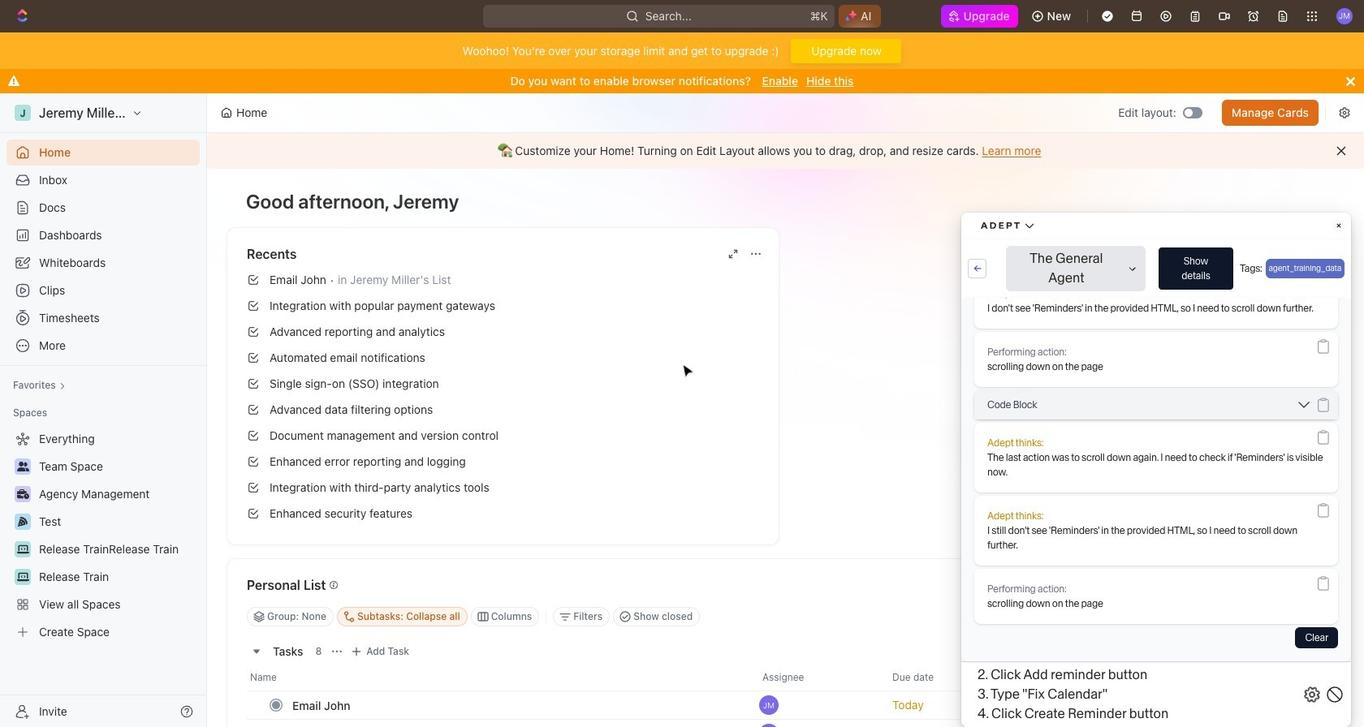 Task type: locate. For each thing, give the bounding box(es) containing it.
1 vertical spatial laptop code image
[[17, 573, 29, 582]]

alert
[[207, 133, 1364, 169]]

tree inside sidebar navigation
[[6, 426, 200, 646]]

sidebar navigation
[[0, 93, 210, 728]]

2 laptop code image from the top
[[17, 573, 29, 582]]

laptop code image
[[17, 545, 29, 555], [17, 573, 29, 582]]

tree
[[6, 426, 200, 646]]

0 vertical spatial laptop code image
[[17, 545, 29, 555]]



Task type: describe. For each thing, give the bounding box(es) containing it.
Search tasks... text field
[[1098, 605, 1260, 629]]

pizza slice image
[[18, 517, 28, 527]]

1 laptop code image from the top
[[17, 545, 29, 555]]

jeremy miller's workspace, , element
[[15, 105, 31, 121]]

user group image
[[17, 462, 29, 472]]

business time image
[[17, 490, 29, 499]]



Task type: vqa. For each thing, say whether or not it's contained in the screenshot.
"user group" image
yes



